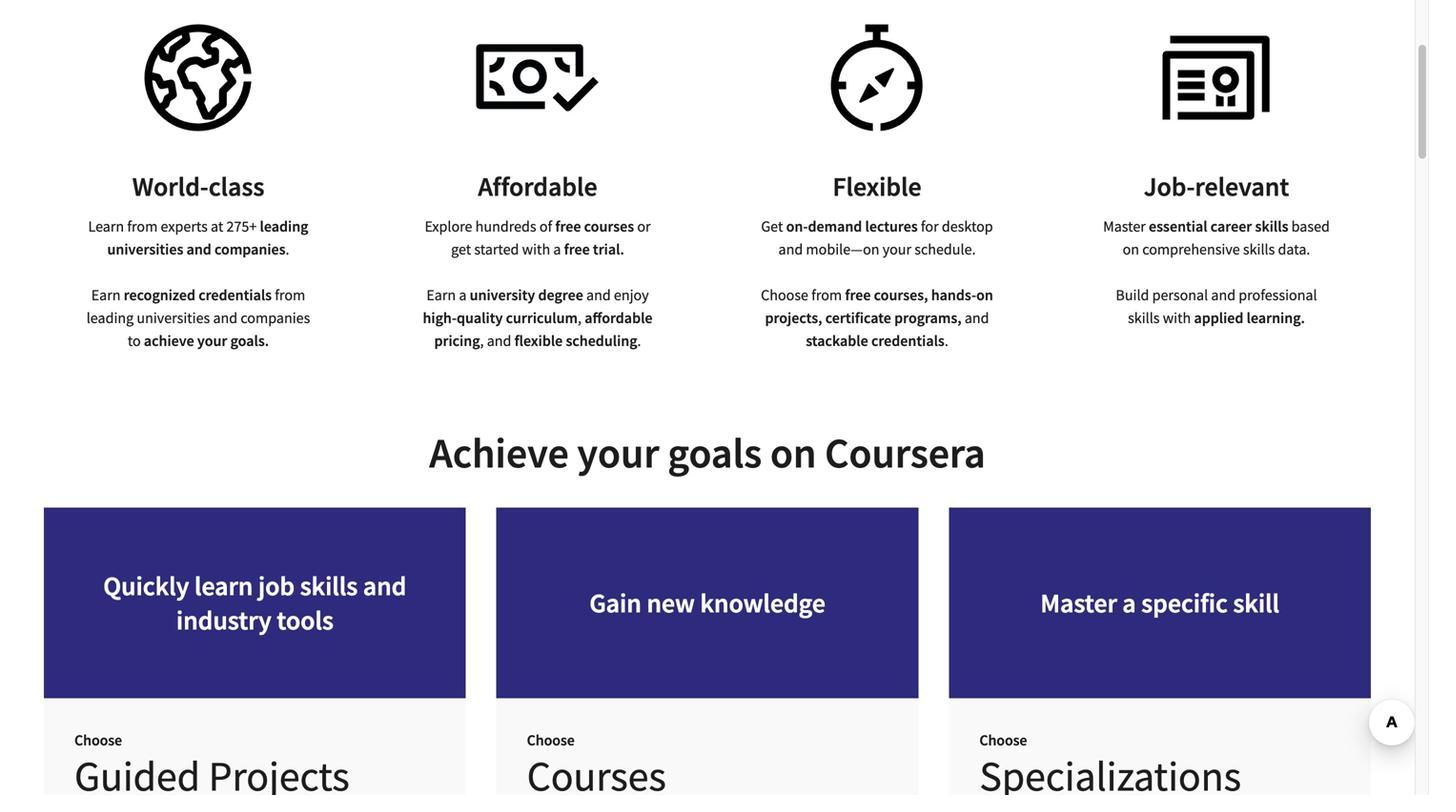 Task type: locate. For each thing, give the bounding box(es) containing it.
leading
[[260, 217, 309, 236], [87, 309, 134, 328]]

, down quality
[[480, 331, 484, 350]]

0 horizontal spatial your
[[197, 331, 227, 350]]

earn for earn recognized credentials
[[91, 286, 121, 305]]

at
[[211, 217, 223, 236]]

and inside and stackable credentials .
[[965, 309, 990, 328]]

1 earn from the left
[[91, 286, 121, 305]]

1 horizontal spatial leading
[[260, 217, 309, 236]]

free up certificate
[[845, 286, 871, 305]]

0 horizontal spatial with
[[522, 240, 550, 259]]

job-
[[1144, 170, 1195, 203]]

1 horizontal spatial earn
[[427, 286, 456, 305]]

and
[[187, 240, 212, 259], [779, 240, 803, 259], [587, 286, 611, 305], [1212, 286, 1236, 305], [213, 309, 238, 328], [965, 309, 990, 328], [487, 331, 512, 350], [363, 570, 407, 603]]

0 horizontal spatial ,
[[480, 331, 484, 350]]

free right "of" at the left of the page
[[555, 217, 581, 236]]

free left the "trial."
[[564, 240, 590, 259]]

earn left recognized
[[91, 286, 121, 305]]

1 horizontal spatial a
[[553, 240, 561, 259]]

gain
[[590, 587, 642, 620]]

1 horizontal spatial your
[[577, 426, 660, 479]]

specific
[[1142, 587, 1228, 620]]

1 vertical spatial credentials
[[872, 331, 945, 350]]

with inside build personal and professional skills with
[[1163, 309, 1191, 328]]

skills up data.
[[1256, 217, 1289, 236]]

high-
[[423, 309, 457, 328]]

with
[[522, 240, 550, 259], [1163, 309, 1191, 328]]

companies down 275+
[[215, 240, 286, 259]]

master
[[1104, 217, 1146, 236], [1041, 587, 1118, 620]]

0 horizontal spatial from
[[127, 217, 158, 236]]

0 horizontal spatial earn
[[91, 286, 121, 305]]

0 vertical spatial companies
[[215, 240, 286, 259]]

on
[[1123, 240, 1140, 259], [977, 286, 994, 305], [770, 426, 817, 479]]

universities down the learn from experts at 275+
[[107, 240, 183, 259]]

from inside from leading universities and companies to
[[275, 286, 305, 305]]

job
[[258, 570, 295, 603]]

choose for master a specific skill
[[980, 731, 1027, 750]]

companies inside leading universities and companies
[[215, 240, 286, 259]]

skills down build
[[1128, 309, 1160, 328]]

affordable
[[585, 309, 653, 328]]

and inside quickly learn job skills and industry tools
[[363, 570, 407, 603]]

new
[[647, 587, 695, 620]]

to
[[128, 331, 141, 350]]

1 horizontal spatial ,
[[578, 309, 582, 328]]

achieve
[[429, 426, 569, 479]]

0 vertical spatial credentials
[[199, 286, 272, 305]]

lectures
[[865, 217, 918, 236]]

2 horizontal spatial a
[[1123, 587, 1136, 620]]

1 vertical spatial free
[[564, 240, 590, 259]]

for desktop and mobile—on your schedule.
[[779, 217, 993, 259]]

get
[[761, 217, 783, 236]]

,
[[578, 309, 582, 328], [480, 331, 484, 350]]

affordable
[[478, 170, 598, 203]]

1 horizontal spatial from
[[275, 286, 305, 305]]

0 vertical spatial with
[[522, 240, 550, 259]]

1 vertical spatial a
[[459, 286, 467, 305]]

1 vertical spatial leading
[[87, 309, 134, 328]]

0 horizontal spatial a
[[459, 286, 467, 305]]

free for free trial.
[[564, 240, 590, 259]]

1 vertical spatial ,
[[480, 331, 484, 350]]

earn inside earn a university degree and enjoy high-quality curriculum ,
[[427, 286, 456, 305]]

a up quality
[[459, 286, 467, 305]]

skill
[[1233, 587, 1280, 620]]

a for earn a university degree and enjoy high-quality curriculum ,
[[459, 286, 467, 305]]

leading inside leading universities and companies
[[260, 217, 309, 236]]

career
[[1211, 217, 1252, 236]]

of
[[540, 217, 552, 236]]

flexible
[[833, 170, 922, 203]]

.
[[286, 240, 289, 259], [638, 331, 641, 350], [945, 331, 949, 350]]

1 horizontal spatial with
[[1163, 309, 1191, 328]]

essential
[[1149, 217, 1208, 236]]

master for master essential career skills
[[1104, 217, 1146, 236]]

free
[[555, 217, 581, 236], [564, 240, 590, 259], [845, 286, 871, 305]]

knowledge
[[700, 587, 826, 620]]

, down degree at the top
[[578, 309, 582, 328]]

credentials
[[199, 286, 272, 305], [872, 331, 945, 350]]

skills up tools
[[300, 570, 358, 603]]

skills left data.
[[1244, 240, 1275, 259]]

0 vertical spatial free
[[555, 217, 581, 236]]

relevant
[[1195, 170, 1290, 203]]

0 vertical spatial universities
[[107, 240, 183, 259]]

universities up achieve
[[137, 309, 210, 328]]

2 horizontal spatial .
[[945, 331, 949, 350]]

earn up high-
[[427, 286, 456, 305]]

1 horizontal spatial credentials
[[872, 331, 945, 350]]

with down explore hundreds of free courses
[[522, 240, 550, 259]]

0 vertical spatial a
[[553, 240, 561, 259]]

schedule.
[[915, 240, 976, 259]]

free inside 'free courses, hands-on projects, certificate programs,'
[[845, 286, 871, 305]]

skills for master essential career skills
[[1256, 217, 1289, 236]]

quality
[[457, 309, 503, 328]]

0 vertical spatial ,
[[578, 309, 582, 328]]

2 vertical spatial free
[[845, 286, 871, 305]]

hundreds
[[476, 217, 537, 236]]

and stackable credentials .
[[806, 309, 990, 350]]

industry
[[176, 604, 272, 637]]

credentials inside and stackable credentials .
[[872, 331, 945, 350]]

world-class
[[132, 170, 264, 203]]

on up build
[[1123, 240, 1140, 259]]

on for free courses, hands-on projects, certificate programs,
[[977, 286, 994, 305]]

credentials for recognized
[[199, 286, 272, 305]]

skills for based on comprehensive skills data.
[[1244, 240, 1275, 259]]

0 horizontal spatial credentials
[[199, 286, 272, 305]]

2 vertical spatial your
[[577, 426, 660, 479]]

leading up to
[[87, 309, 134, 328]]

on inside "based on comprehensive skills data."
[[1123, 240, 1140, 259]]

a left specific
[[1123, 587, 1136, 620]]

1 vertical spatial on
[[977, 286, 994, 305]]

leading right 275+
[[260, 217, 309, 236]]

on-
[[786, 217, 808, 236]]

free trial.
[[564, 240, 625, 259]]

earn
[[91, 286, 121, 305], [427, 286, 456, 305]]

2 horizontal spatial on
[[1123, 240, 1140, 259]]

achieve your goals on coursera
[[429, 426, 986, 479]]

1 vertical spatial master
[[1041, 587, 1118, 620]]

2 vertical spatial on
[[770, 426, 817, 479]]

and inside leading universities and companies
[[187, 240, 212, 259]]

a inside earn a university degree and enjoy high-quality curriculum ,
[[459, 286, 467, 305]]

2 horizontal spatial your
[[883, 240, 912, 259]]

and inside for desktop and mobile—on your schedule.
[[779, 240, 803, 259]]

from
[[127, 217, 158, 236], [275, 286, 305, 305], [812, 286, 842, 305]]

1 vertical spatial with
[[1163, 309, 1191, 328]]

1 horizontal spatial on
[[977, 286, 994, 305]]

0 vertical spatial on
[[1123, 240, 1140, 259]]

0 horizontal spatial on
[[770, 426, 817, 479]]

with down personal
[[1163, 309, 1191, 328]]

your
[[883, 240, 912, 259], [197, 331, 227, 350], [577, 426, 660, 479]]

professional
[[1239, 286, 1318, 305]]

0 horizontal spatial leading
[[87, 309, 134, 328]]

scheduling
[[566, 331, 638, 350]]

choose
[[761, 286, 809, 305], [74, 731, 122, 750], [527, 731, 575, 750], [980, 731, 1027, 750]]

credentials up goals.
[[199, 286, 272, 305]]

curriculum
[[506, 309, 578, 328]]

1 vertical spatial your
[[197, 331, 227, 350]]

2 horizontal spatial from
[[812, 286, 842, 305]]

skills inside "based on comprehensive skills data."
[[1244, 240, 1275, 259]]

skills inside quickly learn job skills and industry tools
[[300, 570, 358, 603]]

0 vertical spatial your
[[883, 240, 912, 259]]

companies inside from leading universities and companies to
[[241, 309, 310, 328]]

universities inside from leading universities and companies to
[[137, 309, 210, 328]]

tools
[[277, 604, 334, 637]]

0 vertical spatial leading
[[260, 217, 309, 236]]

on inside 'free courses, hands-on projects, certificate programs,'
[[977, 286, 994, 305]]

quickly learn job skills and industry tools
[[103, 570, 407, 637]]

skills inside build personal and professional skills with
[[1128, 309, 1160, 328]]

credentials down programs,
[[872, 331, 945, 350]]

job-relevant
[[1144, 170, 1290, 203]]

universities
[[107, 240, 183, 259], [137, 309, 210, 328]]

desktop
[[942, 217, 993, 236]]

learn
[[88, 217, 124, 236]]

affordable pricing
[[434, 309, 653, 350]]

1 vertical spatial companies
[[241, 309, 310, 328]]

companies
[[215, 240, 286, 259], [241, 309, 310, 328]]

projects,
[[765, 309, 823, 328]]

2 vertical spatial a
[[1123, 587, 1136, 620]]

2 earn from the left
[[427, 286, 456, 305]]

. inside and stackable credentials .
[[945, 331, 949, 350]]

on right goals on the bottom of page
[[770, 426, 817, 479]]

1 vertical spatial universities
[[137, 309, 210, 328]]

a down explore hundreds of free courses
[[553, 240, 561, 259]]

0 vertical spatial master
[[1104, 217, 1146, 236]]

pricing
[[434, 331, 480, 350]]

achieve your goals.
[[144, 331, 269, 350]]

your for achieve your goals.
[[197, 331, 227, 350]]

companies up goals.
[[241, 309, 310, 328]]

on down desktop at the top of the page
[[977, 286, 994, 305]]

from leading universities and companies to
[[87, 286, 310, 350]]



Task type: vqa. For each thing, say whether or not it's contained in the screenshot.
BUILD
yes



Task type: describe. For each thing, give the bounding box(es) containing it.
experts
[[161, 217, 208, 236]]

flexible
[[515, 331, 563, 350]]

free for free courses, hands-on projects, certificate programs,
[[845, 286, 871, 305]]

free courses, hands-on projects, certificate programs,
[[765, 286, 994, 328]]

learn from experts at 275+
[[88, 217, 260, 236]]

gain new knowledge
[[590, 587, 826, 620]]

on for achieve your goals on coursera
[[770, 426, 817, 479]]

demand
[[808, 217, 862, 236]]

leading inside from leading universities and companies to
[[87, 309, 134, 328]]

class
[[209, 170, 264, 203]]

and inside from leading universities and companies to
[[213, 309, 238, 328]]

earn a university degree and enjoy high-quality curriculum ,
[[423, 286, 649, 328]]

get on-demand lectures
[[761, 217, 921, 236]]

, and flexible scheduling .
[[480, 331, 641, 350]]

learning.
[[1247, 309, 1306, 328]]

your for achieve your goals on coursera
[[577, 426, 660, 479]]

started
[[474, 240, 519, 259]]

earn recognized credentials
[[91, 286, 272, 305]]

choose from
[[761, 286, 845, 305]]

trial.
[[593, 240, 625, 259]]

your inside for desktop and mobile—on your schedule.
[[883, 240, 912, 259]]

degree
[[538, 286, 583, 305]]

goals.
[[230, 331, 269, 350]]

a inside or get started with a
[[553, 240, 561, 259]]

recognized
[[124, 286, 195, 305]]

or
[[637, 217, 651, 236]]

money currency image
[[477, 17, 599, 139]]

choose for quickly learn job skills and industry tools
[[74, 731, 122, 750]]

applied
[[1194, 309, 1244, 328]]

and inside earn a university degree and enjoy high-quality curriculum ,
[[587, 286, 611, 305]]

applied learning.
[[1194, 309, 1306, 328]]

credentials for stackable
[[872, 331, 945, 350]]

quickly
[[103, 570, 189, 603]]

a for master a specific skill
[[1123, 587, 1136, 620]]

and inside build personal and professional skills with
[[1212, 286, 1236, 305]]

globe image
[[137, 17, 260, 139]]

skills for quickly learn job skills and industry tools
[[300, 570, 358, 603]]

universities inside leading universities and companies
[[107, 240, 183, 259]]

personal
[[1153, 286, 1209, 305]]

compass image
[[816, 17, 939, 139]]

university
[[470, 286, 535, 305]]

goals
[[668, 426, 762, 479]]

courses
[[584, 217, 634, 236]]

based on comprehensive skills data.
[[1123, 217, 1330, 259]]

certificates image
[[1156, 17, 1278, 139]]

programs,
[[895, 309, 962, 328]]

build personal and professional skills with
[[1116, 286, 1318, 328]]

explore hundreds of free courses
[[425, 217, 637, 236]]

hands-
[[932, 286, 977, 305]]

or get started with a
[[451, 217, 651, 259]]

, inside earn a university degree and enjoy high-quality curriculum ,
[[578, 309, 582, 328]]

learn
[[194, 570, 253, 603]]

get
[[451, 240, 471, 259]]

1 horizontal spatial .
[[638, 331, 641, 350]]

explore
[[425, 217, 473, 236]]

data.
[[1278, 240, 1311, 259]]

based
[[1292, 217, 1330, 236]]

mobile—on
[[806, 240, 880, 259]]

enjoy
[[614, 286, 649, 305]]

from for choose
[[812, 286, 842, 305]]

comprehensive
[[1143, 240, 1240, 259]]

master essential career skills
[[1104, 217, 1289, 236]]

from for learn
[[127, 217, 158, 236]]

certificate
[[826, 309, 892, 328]]

choose for gain new knowledge
[[527, 731, 575, 750]]

275+
[[226, 217, 257, 236]]

coursera
[[825, 426, 986, 479]]

stackable
[[806, 331, 869, 350]]

earn for earn a university degree and enjoy high-quality curriculum ,
[[427, 286, 456, 305]]

with inside or get started with a
[[522, 240, 550, 259]]

master for master a specific skill
[[1041, 587, 1118, 620]]

achieve
[[144, 331, 194, 350]]

for
[[921, 217, 939, 236]]

courses,
[[874, 286, 928, 305]]

build
[[1116, 286, 1150, 305]]

leading universities and companies
[[107, 217, 309, 259]]

0 horizontal spatial .
[[286, 240, 289, 259]]

master a specific skill
[[1041, 587, 1280, 620]]

world-
[[132, 170, 209, 203]]



